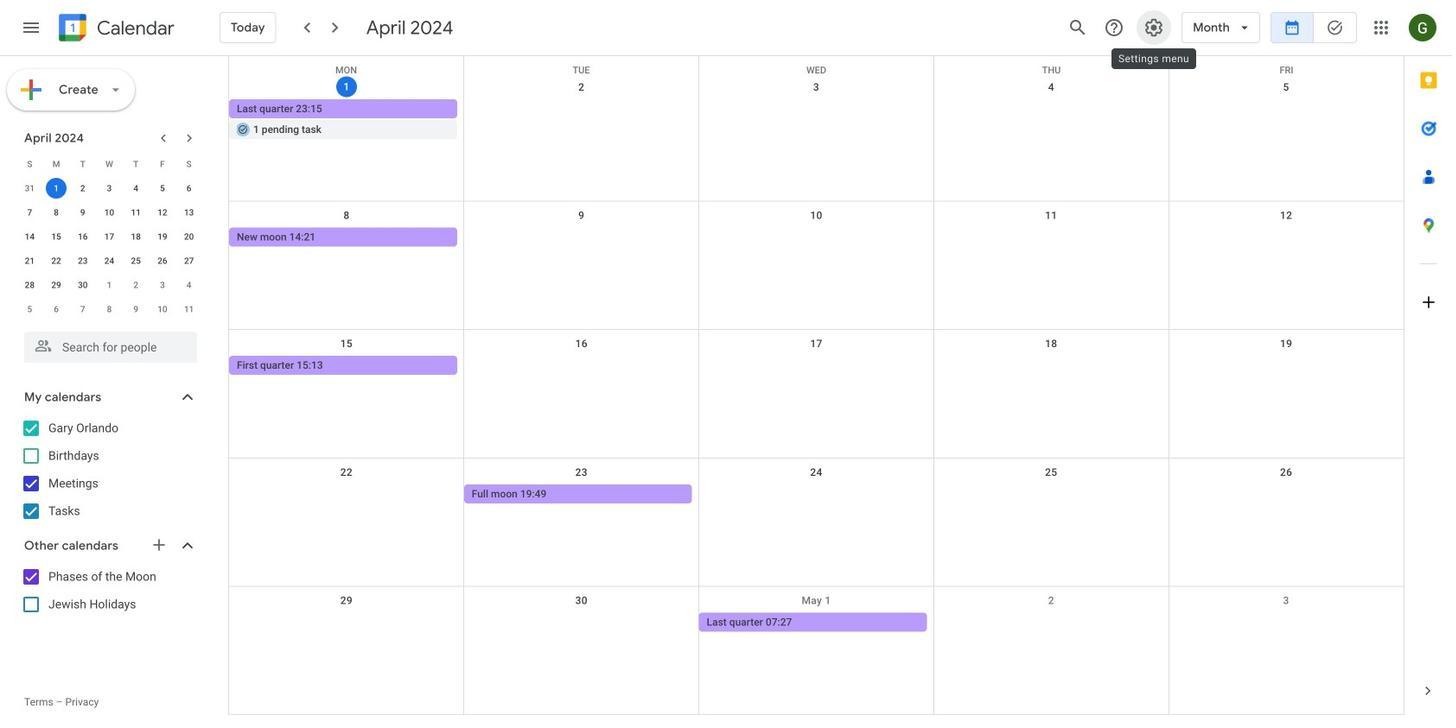 Task type: describe. For each thing, give the bounding box(es) containing it.
add other calendars image
[[150, 537, 168, 554]]

1, today element
[[46, 178, 67, 199]]

march 31 element
[[19, 178, 40, 199]]

23 element
[[72, 251, 93, 271]]

may 5 element
[[19, 299, 40, 320]]

13 element
[[179, 202, 199, 223]]

heading inside calendar element
[[93, 18, 175, 38]]

other calendars list
[[3, 564, 214, 619]]

16 element
[[72, 227, 93, 247]]

22 element
[[46, 251, 67, 271]]

19 element
[[152, 227, 173, 247]]

may 6 element
[[46, 299, 67, 320]]

may 7 element
[[72, 299, 93, 320]]

settings menu image
[[1144, 17, 1165, 38]]

6 element
[[179, 178, 199, 199]]

24 element
[[99, 251, 120, 271]]

7 element
[[19, 202, 40, 223]]

may 10 element
[[152, 299, 173, 320]]

14 element
[[19, 227, 40, 247]]

may 3 element
[[152, 275, 173, 296]]

26 element
[[152, 251, 173, 271]]

may 2 element
[[126, 275, 146, 296]]

may 1 element
[[99, 275, 120, 296]]



Task type: vqa. For each thing, say whether or not it's contained in the screenshot.
field
no



Task type: locate. For each thing, give the bounding box(es) containing it.
29 element
[[46, 275, 67, 296]]

8 element
[[46, 202, 67, 223]]

18 element
[[126, 227, 146, 247]]

21 element
[[19, 251, 40, 271]]

5 element
[[152, 178, 173, 199]]

my calendars list
[[3, 415, 214, 526]]

11 element
[[126, 202, 146, 223]]

grid
[[228, 56, 1404, 716]]

3 element
[[99, 178, 120, 199]]

cell
[[229, 99, 464, 141], [464, 99, 699, 141], [699, 99, 934, 141], [934, 99, 1169, 141], [1169, 99, 1404, 141], [43, 176, 70, 201], [464, 228, 699, 249], [699, 228, 934, 249], [934, 228, 1169, 249], [1169, 228, 1404, 249], [464, 356, 699, 377], [699, 356, 934, 377], [934, 356, 1169, 377], [1169, 356, 1404, 377], [229, 485, 464, 506], [699, 485, 934, 506], [934, 485, 1169, 506], [1169, 485, 1404, 506], [229, 613, 464, 634], [464, 613, 699, 634], [934, 613, 1169, 634], [1169, 613, 1404, 634]]

tab list
[[1405, 56, 1453, 667]]

cell inside april 2024 grid
[[43, 176, 70, 201]]

may 9 element
[[126, 299, 146, 320]]

10 element
[[99, 202, 120, 223]]

28 element
[[19, 275, 40, 296]]

15 element
[[46, 227, 67, 247]]

may 8 element
[[99, 299, 120, 320]]

row
[[229, 56, 1404, 76], [229, 73, 1404, 202], [16, 152, 202, 176], [16, 176, 202, 201], [16, 201, 202, 225], [229, 202, 1404, 330], [16, 225, 202, 249], [16, 249, 202, 273], [16, 273, 202, 297], [16, 297, 202, 322], [229, 330, 1404, 459], [229, 459, 1404, 587], [229, 587, 1404, 716]]

Search for people text field
[[35, 332, 187, 363]]

calendar element
[[55, 10, 175, 48]]

9 element
[[72, 202, 93, 223]]

row group
[[16, 176, 202, 322]]

4 element
[[126, 178, 146, 199]]

may 4 element
[[179, 275, 199, 296]]

None search field
[[0, 325, 214, 363]]

20 element
[[179, 227, 199, 247]]

april 2024 grid
[[16, 152, 202, 322]]

main drawer image
[[21, 17, 42, 38]]

2 element
[[72, 178, 93, 199]]

heading
[[93, 18, 175, 38]]

25 element
[[126, 251, 146, 271]]

12 element
[[152, 202, 173, 223]]

17 element
[[99, 227, 120, 247]]

27 element
[[179, 251, 199, 271]]

30 element
[[72, 275, 93, 296]]

may 11 element
[[179, 299, 199, 320]]



